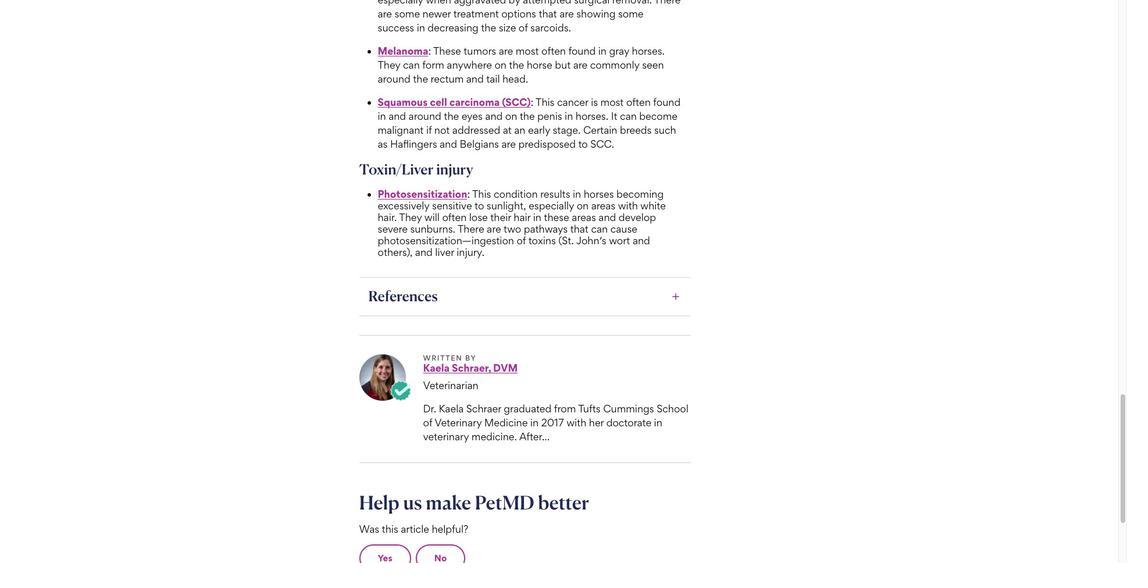 Task type: vqa. For each thing, say whether or not it's contained in the screenshot.
SUBSCRIBE corresponding to Subscribe to PetMD's Newsletter
no



Task type: locate. For each thing, give the bounding box(es) containing it.
and inside : these tumors are most often found in gray horses. they can form anywhere on the horse but are commonly seen around the rectum and tail head.
[[467, 73, 484, 85]]

with inside : this condition results in horses becoming excessively sensitive to sunlight, especially on areas with white hair. they will often lose their hair in these areas and develop severe sunburns. there are two pathways that can cause photosensitization—ingestion of toxins (st. john's wort and others), and liver injury.
[[618, 200, 638, 212]]

dvm
[[493, 362, 518, 374]]

are down the at
[[502, 138, 516, 150]]

they inside : these tumors are most often found in gray horses. they can form anywhere on the horse but are commonly seen around the rectum and tail head.
[[378, 59, 401, 71]]

0 vertical spatial they
[[378, 59, 401, 71]]

2 vertical spatial often
[[443, 211, 467, 224]]

the
[[509, 59, 524, 71], [413, 73, 428, 85], [444, 110, 459, 122], [520, 110, 535, 122]]

around up "if"
[[409, 110, 442, 122]]

: inside ": this cancer is most often found in and around the eyes and on the penis in horses. it can become malignant if not addressed at an early stage. certain breeds such as haflingers and belgians are predisposed to scc."
[[531, 96, 534, 108]]

with
[[618, 200, 638, 212], [567, 417, 587, 429]]

horses. up seen
[[632, 45, 665, 57]]

found for can
[[654, 96, 681, 108]]

1 vertical spatial with
[[567, 417, 587, 429]]

often right will
[[443, 211, 467, 224]]

: inside : these tumors are most often found in gray horses. they can form anywhere on the horse but are commonly seen around the rectum and tail head.
[[429, 45, 431, 57]]

1 horizontal spatial found
[[654, 96, 681, 108]]

1 horizontal spatial with
[[618, 200, 638, 212]]

0 horizontal spatial often
[[443, 211, 467, 224]]

1 vertical spatial found
[[654, 96, 681, 108]]

scc.
[[591, 138, 615, 150]]

written
[[423, 354, 463, 363]]

not
[[435, 124, 450, 136]]

sensitive
[[432, 200, 472, 212]]

written by kaela schraer, dvm veterinarian
[[423, 354, 518, 392]]

pathways
[[524, 223, 568, 235]]

seen
[[643, 59, 664, 71]]

and up malignant
[[389, 110, 406, 122]]

most inside ": this cancer is most often found in and around the eyes and on the penis in horses. it can become malignant if not addressed at an early stage. certain breeds such as haflingers and belgians are predisposed to scc."
[[601, 96, 624, 108]]

1 vertical spatial they
[[399, 211, 422, 224]]

kaela
[[423, 362, 450, 374], [439, 403, 464, 415]]

can inside : these tumors are most often found in gray horses. they can form anywhere on the horse but are commonly seen around the rectum and tail head.
[[403, 59, 420, 71]]

to left their
[[475, 200, 484, 212]]

cancer
[[557, 96, 589, 108]]

the down squamous cell carcinoma (scc) link
[[444, 110, 459, 122]]

: inside : this condition results in horses becoming excessively sensitive to sunlight, especially on areas with white hair. they will often lose their hair in these areas and develop severe sunburns. there are two pathways that can cause photosensitization—ingestion of toxins (st. john's wort and others), and liver injury.
[[468, 188, 470, 200]]

especially
[[529, 200, 575, 212]]

most
[[516, 45, 539, 57], [601, 96, 624, 108]]

areas
[[592, 200, 616, 212], [572, 211, 596, 224]]

0 vertical spatial found
[[569, 45, 596, 57]]

after...
[[520, 431, 550, 443]]

these
[[434, 45, 461, 57]]

to inside ": this cancer is most often found in and around the eyes and on the penis in horses. it can become malignant if not addressed at an early stage. certain breeds such as haflingers and belgians are predisposed to scc."
[[579, 138, 588, 150]]

2 horizontal spatial :
[[531, 96, 534, 108]]

1 vertical spatial to
[[475, 200, 484, 212]]

in
[[599, 45, 607, 57], [378, 110, 386, 122], [565, 110, 573, 122], [573, 188, 581, 200], [533, 211, 542, 224], [531, 417, 539, 429], [654, 417, 663, 429]]

liver
[[435, 246, 454, 259]]

kaela up the veterinarian
[[423, 362, 450, 374]]

1 vertical spatial can
[[620, 110, 637, 122]]

on up the that
[[577, 200, 589, 212]]

develop
[[619, 211, 656, 224]]

with up cause
[[618, 200, 638, 212]]

1 horizontal spatial most
[[601, 96, 624, 108]]

they
[[378, 59, 401, 71], [399, 211, 422, 224]]

graduated
[[504, 403, 552, 415]]

in left the gray
[[599, 45, 607, 57]]

0 horizontal spatial can
[[403, 59, 420, 71]]

this inside ": this cancer is most often found in and around the eyes and on the penis in horses. it can become malignant if not addressed at an early stage. certain breeds such as haflingers and belgians are predisposed to scc."
[[536, 96, 555, 108]]

but
[[555, 59, 571, 71]]

1 horizontal spatial can
[[591, 223, 608, 235]]

often for it
[[627, 96, 651, 108]]

2 horizontal spatial can
[[620, 110, 637, 122]]

around up 'squamous'
[[378, 73, 411, 85]]

this
[[536, 96, 555, 108], [473, 188, 491, 200]]

are right but on the top
[[574, 59, 588, 71]]

that
[[571, 223, 589, 235]]

and right wort
[[633, 235, 651, 247]]

found up but on the top
[[569, 45, 596, 57]]

1 horizontal spatial :
[[468, 188, 470, 200]]

: this cancer is most often found in and around the eyes and on the penis in horses. it can become malignant if not addressed at an early stage. certain breeds such as haflingers and belgians are predisposed to scc.
[[378, 96, 681, 150]]

cause
[[611, 223, 638, 235]]

her
[[589, 417, 604, 429]]

found
[[569, 45, 596, 57], [654, 96, 681, 108]]

veterinarian
[[423, 380, 479, 392]]

found up become
[[654, 96, 681, 108]]

found inside : these tumors are most often found in gray horses. they can form anywhere on the horse but are commonly seen around the rectum and tail head.
[[569, 45, 596, 57]]

there
[[458, 223, 485, 235]]

toxin/liver
[[359, 161, 434, 178]]

references image
[[670, 291, 682, 303]]

their
[[491, 211, 511, 224]]

1 vertical spatial around
[[409, 110, 442, 122]]

commonly
[[591, 59, 640, 71]]

tail
[[487, 73, 500, 85]]

1 vertical spatial :
[[531, 96, 534, 108]]

0 horizontal spatial most
[[516, 45, 539, 57]]

to left the scc.
[[579, 138, 588, 150]]

0 horizontal spatial horses.
[[576, 110, 609, 122]]

1 vertical spatial kaela
[[439, 403, 464, 415]]

0 vertical spatial often
[[542, 45, 566, 57]]

: this condition results in horses becoming excessively sensitive to sunlight, especially on areas with white hair. they will often lose their hair in these areas and develop severe sunburns. there are two pathways that can cause photosensitization—ingestion of toxins (st. john's wort and others), and liver injury.
[[378, 188, 666, 259]]

excessively
[[378, 200, 430, 212]]

0 vertical spatial on
[[495, 59, 507, 71]]

at
[[503, 124, 512, 136]]

others),
[[378, 246, 413, 259]]

on inside ": this cancer is most often found in and around the eyes and on the penis in horses. it can become malignant if not addressed at an early stage. certain breeds such as haflingers and belgians are predisposed to scc."
[[506, 110, 517, 122]]

tumors
[[464, 45, 497, 57]]

1 horizontal spatial this
[[536, 96, 555, 108]]

as
[[378, 138, 388, 150]]

veterinary
[[435, 417, 482, 429]]

anywhere
[[447, 59, 492, 71]]

can
[[403, 59, 420, 71], [620, 110, 637, 122], [591, 223, 608, 235]]

0 vertical spatial this
[[536, 96, 555, 108]]

0 horizontal spatial of
[[423, 417, 433, 429]]

doctorate
[[607, 417, 652, 429]]

0 horizontal spatial :
[[429, 45, 431, 57]]

to
[[579, 138, 588, 150], [475, 200, 484, 212]]

1 horizontal spatial horses.
[[632, 45, 665, 57]]

2 vertical spatial :
[[468, 188, 470, 200]]

can right it
[[620, 110, 637, 122]]

1 vertical spatial this
[[473, 188, 491, 200]]

often up become
[[627, 96, 651, 108]]

us
[[404, 491, 422, 515]]

is
[[591, 96, 598, 108]]

this
[[382, 523, 399, 536]]

horses. down the is at the right top of page
[[576, 110, 609, 122]]

0 horizontal spatial found
[[569, 45, 596, 57]]

: up lose
[[468, 188, 470, 200]]

they down melanoma link
[[378, 59, 401, 71]]

often
[[542, 45, 566, 57], [627, 96, 651, 108], [443, 211, 467, 224]]

0 vertical spatial :
[[429, 45, 431, 57]]

can inside : this condition results in horses becoming excessively sensitive to sunlight, especially on areas with white hair. they will often lose their hair in these areas and develop severe sunburns. there are two pathways that can cause photosensitization—ingestion of toxins (st. john's wort and others), and liver injury.
[[591, 223, 608, 235]]

: up form at left
[[429, 45, 431, 57]]

in inside : these tumors are most often found in gray horses. they can form anywhere on the horse but are commonly seen around the rectum and tail head.
[[599, 45, 607, 57]]

0 horizontal spatial with
[[567, 417, 587, 429]]

this inside : this condition results in horses becoming excessively sensitive to sunlight, especially on areas with white hair. they will often lose their hair in these areas and develop severe sunburns. there are two pathways that can cause photosensitization—ingestion of toxins (st. john's wort and others), and liver injury.
[[473, 188, 491, 200]]

carcinoma
[[450, 96, 500, 108]]

are
[[499, 45, 513, 57], [574, 59, 588, 71], [502, 138, 516, 150], [487, 223, 501, 235]]

1 vertical spatial often
[[627, 96, 651, 108]]

are left the two
[[487, 223, 501, 235]]

the up head.
[[509, 59, 524, 71]]

: up early
[[531, 96, 534, 108]]

most up it
[[601, 96, 624, 108]]

become
[[640, 110, 678, 122]]

with down from
[[567, 417, 587, 429]]

(scc)
[[502, 96, 531, 108]]

0 vertical spatial around
[[378, 73, 411, 85]]

better
[[538, 491, 590, 515]]

0 vertical spatial most
[[516, 45, 539, 57]]

petmd
[[475, 491, 535, 515]]

0 vertical spatial of
[[517, 235, 526, 247]]

1 vertical spatial on
[[506, 110, 517, 122]]

0 vertical spatial to
[[579, 138, 588, 150]]

injury.
[[457, 246, 485, 259]]

1 horizontal spatial often
[[542, 45, 566, 57]]

1 vertical spatial of
[[423, 417, 433, 429]]

and left liver
[[415, 246, 433, 259]]

around
[[378, 73, 411, 85], [409, 110, 442, 122]]

on
[[495, 59, 507, 71], [506, 110, 517, 122], [577, 200, 589, 212]]

2 vertical spatial can
[[591, 223, 608, 235]]

horses.
[[632, 45, 665, 57], [576, 110, 609, 122]]

often inside ": this cancer is most often found in and around the eyes and on the penis in horses. it can become malignant if not addressed at an early stage. certain breeds such as haflingers and belgians are predisposed to scc."
[[627, 96, 651, 108]]

1 vertical spatial most
[[601, 96, 624, 108]]

eyes
[[462, 110, 483, 122]]

help us make petmd better
[[359, 491, 590, 515]]

penis
[[538, 110, 563, 122]]

kaela up veterinary
[[439, 403, 464, 415]]

this up penis
[[536, 96, 555, 108]]

john's
[[577, 235, 607, 247]]

:
[[429, 45, 431, 57], [531, 96, 534, 108], [468, 188, 470, 200]]

0 vertical spatial kaela
[[423, 362, 450, 374]]

and down anywhere
[[467, 73, 484, 85]]

2 horizontal spatial often
[[627, 96, 651, 108]]

1 horizontal spatial of
[[517, 235, 526, 247]]

of down dr.
[[423, 417, 433, 429]]

on up tail
[[495, 59, 507, 71]]

can down melanoma link
[[403, 59, 420, 71]]

0 vertical spatial horses.
[[632, 45, 665, 57]]

0 vertical spatial can
[[403, 59, 420, 71]]

these
[[544, 211, 570, 224]]

often up but on the top
[[542, 45, 566, 57]]

condition
[[494, 188, 538, 200]]

most for is
[[601, 96, 624, 108]]

of left toxins
[[517, 235, 526, 247]]

on up the at
[[506, 110, 517, 122]]

can right the that
[[591, 223, 608, 235]]

1 vertical spatial horses.
[[576, 110, 609, 122]]

2 vertical spatial on
[[577, 200, 589, 212]]

they left will
[[399, 211, 422, 224]]

of
[[517, 235, 526, 247], [423, 417, 433, 429]]

1 horizontal spatial to
[[579, 138, 588, 150]]

often inside : these tumors are most often found in gray horses. they can form anywhere on the horse but are commonly seen around the rectum and tail head.
[[542, 45, 566, 57]]

this up lose
[[473, 188, 491, 200]]

horses. inside : these tumors are most often found in gray horses. they can form anywhere on the horse but are commonly seen around the rectum and tail head.
[[632, 45, 665, 57]]

0 horizontal spatial to
[[475, 200, 484, 212]]

around inside ": this cancer is most often found in and around the eyes and on the penis in horses. it can become malignant if not addressed at an early stage. certain breeds such as haflingers and belgians are predisposed to scc."
[[409, 110, 442, 122]]

most up horse
[[516, 45, 539, 57]]

0 vertical spatial with
[[618, 200, 638, 212]]

toxins
[[529, 235, 556, 247]]

found for commonly
[[569, 45, 596, 57]]

in up stage.
[[565, 110, 573, 122]]

0 horizontal spatial this
[[473, 188, 491, 200]]

found inside ": this cancer is most often found in and around the eyes and on the penis in horses. it can become malignant if not addressed at an early stage. certain breeds such as haflingers and belgians are predisposed to scc."
[[654, 96, 681, 108]]

they inside : this condition results in horses becoming excessively sensitive to sunlight, especially on areas with white hair. they will often lose their hair in these areas and develop severe sunburns. there are two pathways that can cause photosensitization—ingestion of toxins (st. john's wort and others), and liver injury.
[[399, 211, 422, 224]]

most inside : these tumors are most often found in gray horses. they can form anywhere on the horse but are commonly seen around the rectum and tail head.
[[516, 45, 539, 57]]



Task type: describe. For each thing, give the bounding box(es) containing it.
horses. inside ": this cancer is most often found in and around the eyes and on the penis in horses. it can become malignant if not addressed at an early stage. certain breeds such as haflingers and belgians are predisposed to scc."
[[576, 110, 609, 122]]

of inside : this condition results in horses becoming excessively sensitive to sunlight, especially on areas with white hair. they will often lose their hair in these areas and develop severe sunburns. there are two pathways that can cause photosensitization—ingestion of toxins (st. john's wort and others), and liver injury.
[[517, 235, 526, 247]]

(st.
[[559, 235, 574, 247]]

horse
[[527, 59, 553, 71]]

belgians
[[460, 138, 499, 150]]

of inside dr. kaela schraer graduated from tufts cummings school of veterinary medicine in 2017 with her doctorate in veterinary medicine. after...
[[423, 417, 433, 429]]

haflingers
[[390, 138, 437, 150]]

head.
[[503, 73, 528, 85]]

hair.
[[378, 211, 397, 224]]

gray
[[610, 45, 630, 57]]

wort
[[609, 235, 630, 247]]

melanoma link
[[378, 45, 429, 57]]

can inside ": this cancer is most often found in and around the eyes and on the penis in horses. it can become malignant if not addressed at an early stage. certain breeds such as haflingers and belgians are predisposed to scc."
[[620, 110, 637, 122]]

such
[[655, 124, 677, 136]]

often inside : this condition results in horses becoming excessively sensitive to sunlight, especially on areas with white hair. they will often lose their hair in these areas and develop severe sunburns. there are two pathways that can cause photosensitization—ingestion of toxins (st. john's wort and others), and liver injury.
[[443, 211, 467, 224]]

becoming
[[617, 188, 664, 200]]

veterinary
[[423, 431, 469, 443]]

white
[[641, 200, 666, 212]]

in up after...
[[531, 417, 539, 429]]

toxin/liver injury
[[359, 161, 473, 178]]

if
[[426, 124, 432, 136]]

article
[[401, 523, 429, 536]]

and down not
[[440, 138, 457, 150]]

2017
[[542, 417, 564, 429]]

the down form at left
[[413, 73, 428, 85]]

the up an
[[520, 110, 535, 122]]

with inside dr. kaela schraer graduated from tufts cummings school of veterinary medicine in 2017 with her doctorate in veterinary medicine. after...
[[567, 417, 587, 429]]

severe
[[378, 223, 408, 235]]

squamous
[[378, 96, 428, 108]]

school
[[657, 403, 689, 415]]

most for are
[[516, 45, 539, 57]]

often for are
[[542, 45, 566, 57]]

was this article helpful?
[[359, 523, 469, 536]]

are right tumors
[[499, 45, 513, 57]]

by
[[466, 354, 477, 363]]

form
[[423, 59, 445, 71]]

are inside ": this cancer is most often found in and around the eyes and on the penis in horses. it can become malignant if not addressed at an early stage. certain breeds such as haflingers and belgians are predisposed to scc."
[[502, 138, 516, 150]]

an
[[515, 124, 526, 136]]

early
[[528, 124, 551, 136]]

kaela inside dr. kaela schraer graduated from tufts cummings school of veterinary medicine in 2017 with her doctorate in veterinary medicine. after...
[[439, 403, 464, 415]]

kaela schraer, dvm image
[[359, 355, 406, 401]]

photosensitization link
[[378, 188, 468, 200]]

this for condition
[[473, 188, 491, 200]]

injury
[[437, 161, 473, 178]]

and right the eyes
[[486, 110, 503, 122]]

medicine
[[485, 417, 528, 429]]

dr.
[[423, 403, 437, 415]]

predisposed
[[519, 138, 576, 150]]

are inside : this condition results in horses becoming excessively sensitive to sunlight, especially on areas with white hair. they will often lose their hair in these areas and develop severe sunburns. there are two pathways that can cause photosensitization—ingestion of toxins (st. john's wort and others), and liver injury.
[[487, 223, 501, 235]]

kaela schraer, dvm link
[[423, 362, 518, 374]]

areas up 'john's'
[[572, 211, 596, 224]]

tufts
[[579, 403, 601, 415]]

in right results
[[573, 188, 581, 200]]

cummings
[[604, 403, 655, 415]]

kaela inside written by kaela schraer, dvm veterinarian
[[423, 362, 450, 374]]

squamous cell carcinoma (scc) link
[[378, 96, 531, 108]]

squamous cell carcinoma (scc)
[[378, 96, 531, 108]]

areas up cause
[[592, 200, 616, 212]]

breeds
[[620, 124, 652, 136]]

references
[[369, 288, 438, 305]]

sunlight,
[[487, 200, 526, 212]]

will
[[425, 211, 440, 224]]

on inside : these tumors are most often found in gray horses. they can form anywhere on the horse but are commonly seen around the rectum and tail head.
[[495, 59, 507, 71]]

on inside : this condition results in horses becoming excessively sensitive to sunlight, especially on areas with white hair. they will often lose their hair in these areas and develop severe sunburns. there are two pathways that can cause photosensitization—ingestion of toxins (st. john's wort and others), and liver injury.
[[577, 200, 589, 212]]

around inside : these tumors are most often found in gray horses. they can form anywhere on the horse but are commonly seen around the rectum and tail head.
[[378, 73, 411, 85]]

rectum
[[431, 73, 464, 85]]

addressed
[[453, 124, 501, 136]]

helpful?
[[432, 523, 469, 536]]

sunburns.
[[411, 223, 456, 235]]

: for photosensitization
[[468, 188, 470, 200]]

melanoma
[[378, 45, 429, 57]]

malignant
[[378, 124, 424, 136]]

schraer
[[467, 403, 502, 415]]

was
[[359, 523, 380, 536]]

to inside : this condition results in horses becoming excessively sensitive to sunlight, especially on areas with white hair. they will often lose their hair in these areas and develop severe sunburns. there are two pathways that can cause photosensitization—ingestion of toxins (st. john's wort and others), and liver injury.
[[475, 200, 484, 212]]

make
[[426, 491, 471, 515]]

photosensitization—ingestion
[[378, 235, 514, 247]]

in down school at the bottom of the page
[[654, 417, 663, 429]]

: for melanoma
[[429, 45, 431, 57]]

this for cancer
[[536, 96, 555, 108]]

cell
[[430, 96, 447, 108]]

help
[[359, 491, 400, 515]]

and down 'horses' at the right of the page
[[599, 211, 616, 224]]

results
[[541, 188, 571, 200]]

medicine.
[[472, 431, 517, 443]]

hair
[[514, 211, 531, 224]]

horses
[[584, 188, 614, 200]]

stage.
[[553, 124, 581, 136]]

dr. kaela schraer graduated from tufts cummings school of veterinary medicine in 2017 with her doctorate in veterinary medicine. after...
[[423, 403, 689, 443]]

in up malignant
[[378, 110, 386, 122]]

in right hair
[[533, 211, 542, 224]]

from
[[554, 403, 576, 415]]

: these tumors are most often found in gray horses. they can form anywhere on the horse but are commonly seen around the rectum and tail head.
[[378, 45, 665, 85]]

: for squamous cell carcinoma (scc)
[[531, 96, 534, 108]]



